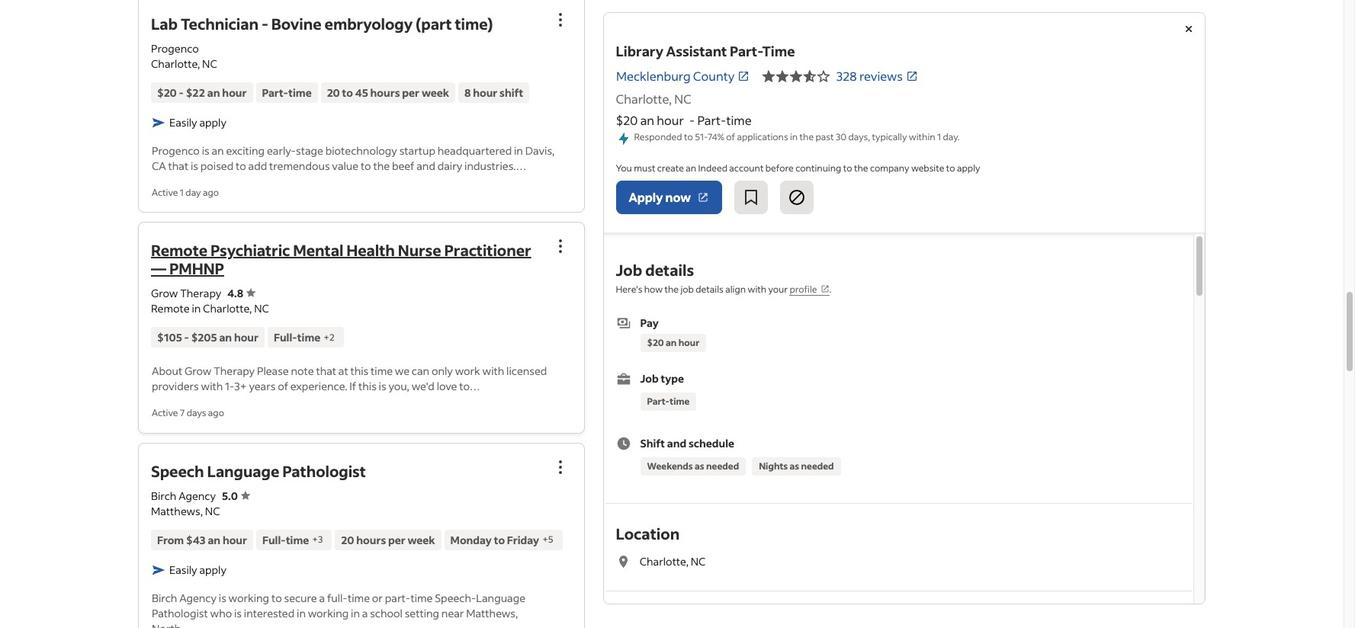 Task type: vqa. For each thing, say whether or not it's contained in the screenshot.
'Shift and schedule'
yes



Task type: describe. For each thing, give the bounding box(es) containing it.
apply for speech language pathologist
[[199, 563, 227, 577]]

indeed
[[699, 163, 728, 174]]

45
[[355, 86, 368, 100]]

—
[[151, 259, 166, 279]]

charlotte, nc for location
[[640, 555, 707, 569]]

you,
[[389, 380, 410, 394]]

from
[[157, 533, 184, 548]]

licensed
[[507, 364, 547, 379]]

5.0 out of five stars rating image
[[222, 489, 250, 503]]

note
[[291, 364, 314, 379]]

typically
[[873, 131, 908, 143]]

practitioner
[[444, 241, 532, 261]]

day
[[186, 187, 201, 199]]

part- down job type
[[648, 396, 671, 408]]

the left job
[[665, 284, 679, 295]]

time down lab technician - bovine embryology (part time) progenco charlotte, nc
[[289, 86, 312, 100]]

part- up the 74% at the top right of page
[[698, 112, 727, 128]]

monday to friday + 5
[[451, 533, 554, 548]]

lab
[[151, 14, 178, 34]]

needed for weekends as needed
[[707, 461, 740, 472]]

near
[[442, 606, 464, 621]]

as for nights
[[790, 461, 800, 472]]

0 vertical spatial this
[[351, 364, 369, 379]]

agency for birch agency
[[179, 489, 216, 503]]

speech-
[[435, 591, 476, 606]]

part-time for active 1 day ago
[[262, 86, 312, 100]]

setting
[[405, 606, 440, 621]]

2 vertical spatial with
[[201, 380, 223, 394]]

hour right $22
[[222, 86, 247, 100]]

easily apply for speech language pathologist
[[169, 563, 227, 577]]

work
[[455, 364, 481, 379]]

in left school
[[351, 606, 360, 621]]

- left $22
[[179, 86, 184, 100]]

hour up responded
[[658, 112, 685, 128]]

in left past
[[791, 131, 799, 143]]

1 vertical spatial apply
[[958, 163, 981, 174]]

1 vertical spatial details
[[696, 284, 724, 295]]

20 for lab technician - bovine embryology (part time)
[[327, 86, 340, 100]]

$20 for $20 an hour
[[648, 337, 665, 349]]

before
[[766, 163, 795, 174]]

charlotte, inside lab technician - bovine embryology (part time) progenco charlotte, nc
[[151, 57, 200, 71]]

job actions for remote psychiatric mental health nurse practitioner — pmhnp is collapsed image
[[552, 238, 570, 256]]

progenco inside 'progenco is an exciting early-stage biotechnology startup headquartered in davis, ca that is poised to add tremendous value to the beef and dairy industries.…'
[[152, 144, 200, 158]]

time
[[763, 42, 796, 60]]

nights as needed
[[760, 461, 835, 472]]

to down biotechnology
[[361, 159, 371, 173]]

you must create an indeed account before continuing to the company website to apply
[[616, 163, 981, 174]]

that inside 'progenco is an exciting early-stage biotechnology startup headquartered in davis, ca that is poised to add tremendous value to the beef and dairy industries.…'
[[168, 159, 189, 173]]

align
[[726, 284, 747, 295]]

hour right $43
[[223, 533, 247, 548]]

north…
[[152, 622, 192, 629]]

school
[[370, 606, 403, 621]]

shift
[[641, 437, 666, 451]]

the left past
[[800, 131, 815, 143]]

0 horizontal spatial details
[[646, 260, 695, 280]]

part- up county at the right
[[731, 42, 763, 60]]

mecklenburg
[[616, 68, 691, 84]]

charlotte, down mecklenburg
[[616, 91, 673, 107]]

- up 51-
[[690, 112, 696, 128]]

days
[[187, 408, 206, 419]]

charlotte, down location
[[640, 555, 689, 569]]

74%
[[708, 131, 725, 143]]

30
[[837, 131, 847, 143]]

here's
[[616, 284, 643, 295]]

county
[[693, 68, 735, 84]]

1 horizontal spatial working
[[308, 606, 349, 621]]

progenco is an exciting early-stage biotechnology startup headquartered in davis, ca that is poised to add tremendous value to the beef and dairy industries.…
[[152, 144, 555, 173]]

about
[[152, 364, 182, 379]]

to…
[[460, 380, 481, 394]]

job actions for lab technician - bovine embryology (part time) is collapsed image
[[552, 11, 570, 29]]

your
[[769, 284, 789, 295]]

full- for psychiatric
[[274, 331, 297, 345]]

exciting
[[226, 144, 265, 158]]

$20 for $20 an hour - part-time
[[616, 112, 639, 128]]

an right $205
[[219, 331, 232, 345]]

in inside 'progenco is an exciting early-stage biotechnology startup headquartered in davis, ca that is poised to add tremendous value to the beef and dairy industries.…'
[[514, 144, 523, 158]]

time left the 2
[[297, 331, 321, 345]]

job for job type
[[641, 372, 659, 386]]

8 hour shift
[[465, 86, 524, 100]]

shift
[[500, 86, 524, 100]]

full- for language
[[263, 533, 286, 548]]

hour up type
[[679, 337, 700, 349]]

part-time for charlotte, nc
[[648, 396, 690, 408]]

interested
[[244, 606, 295, 621]]

easily for lab technician - bovine embryology (part time)
[[169, 115, 197, 130]]

20 hours per week
[[341, 533, 435, 548]]

biotechnology
[[326, 144, 397, 158]]

technician
[[181, 14, 259, 34]]

please
[[257, 364, 289, 379]]

how
[[645, 284, 663, 295]]

0 vertical spatial hours
[[370, 86, 400, 100]]

to left 45 at the top left
[[342, 86, 353, 100]]

startup
[[400, 144, 436, 158]]

in down grow therapy in the left top of the page
[[192, 302, 201, 316]]

you
[[616, 163, 633, 174]]

4.8 out of five stars rating image
[[228, 286, 256, 301]]

monday
[[451, 533, 492, 548]]

$43
[[186, 533, 206, 548]]

easily apply for lab technician - bovine embryology (part time)
[[169, 115, 227, 130]]

website
[[912, 163, 945, 174]]

mecklenburg county
[[616, 68, 735, 84]]

part- up early-
[[262, 86, 289, 100]]

full-time + 2
[[274, 331, 335, 345]]

an right $43
[[208, 533, 221, 548]]

grow inside the about grow therapy please note that at this time we can only work with licensed providers with 1-3+ years of experience. if this is you, we'd love to…
[[185, 364, 212, 379]]

apply now
[[629, 189, 692, 205]]

(part
[[416, 14, 452, 34]]

5
[[548, 534, 554, 546]]

- right the $105
[[184, 331, 189, 345]]

we'd
[[412, 380, 435, 394]]

1 vertical spatial this
[[359, 380, 377, 394]]

to left the friday
[[494, 533, 505, 548]]

of inside the about grow therapy please note that at this time we can only work with licensed providers with 1-3+ years of experience. if this is you, we'd love to…
[[278, 380, 288, 394]]

mecklenburg county link
[[616, 67, 750, 85]]

matthews, inside birch agency is working to secure a full-time or part-time speech-language pathologist who is interested in working in a school setting near matthews, north…
[[466, 606, 518, 621]]

easily for speech language pathologist
[[169, 563, 197, 577]]

hour right the 8
[[473, 86, 498, 100]]

1 horizontal spatial and
[[668, 437, 687, 451]]

the left the company
[[855, 163, 869, 174]]

+ inside monday to friday + 5
[[543, 534, 548, 546]]

time up applications at the right of the page
[[727, 112, 752, 128]]

an up responded
[[641, 112, 655, 128]]

must
[[635, 163, 656, 174]]

nc inside lab technician - bovine embryology (part time) progenco charlotte, nc
[[202, 57, 217, 71]]

embryology
[[325, 14, 413, 34]]

ca
[[152, 159, 166, 173]]

weekends
[[648, 461, 694, 472]]

time left or
[[348, 591, 370, 606]]

nights
[[760, 461, 789, 472]]

grow therapy
[[151, 286, 221, 301]]

company
[[871, 163, 910, 174]]

0 vertical spatial therapy
[[180, 286, 221, 301]]

0 vertical spatial pathologist
[[283, 461, 366, 481]]

birch agency
[[151, 489, 216, 503]]

in down secure on the bottom of page
[[297, 606, 306, 621]]

pmhnp
[[169, 259, 224, 279]]

3.6 out of 5 stars image
[[762, 67, 831, 85]]

+ for pathologist
[[312, 534, 318, 546]]

speech language pathologist
[[151, 461, 366, 481]]

profile
[[790, 284, 818, 295]]

is left poised
[[191, 159, 198, 173]]

assistant
[[667, 42, 728, 60]]

1 vertical spatial with
[[483, 364, 505, 379]]

providers
[[152, 380, 199, 394]]

job type
[[641, 372, 685, 386]]

an up type
[[666, 337, 677, 349]]

industries.…
[[465, 159, 527, 173]]

at
[[339, 364, 348, 379]]

20 for speech language pathologist
[[341, 533, 354, 548]]

1 vertical spatial week
[[408, 533, 435, 548]]

active for about grow therapy please note that at this time we can only work with licensed providers with 1-3+ years of experience. if this is you, we'd love to…
[[152, 408, 178, 419]]

to down exciting
[[236, 159, 246, 173]]

beef
[[392, 159, 415, 173]]

speech language pathologist button
[[151, 461, 366, 481]]

$20 for $20 - $22 an hour
[[157, 86, 177, 100]]

dairy
[[438, 159, 463, 173]]

birch agency is working to secure a full-time or part-time speech-language pathologist who is interested in working in a school setting near matthews, north…
[[152, 591, 526, 629]]

328 reviews link
[[837, 68, 919, 84]]

only
[[432, 364, 453, 379]]

328 reviews
[[837, 68, 904, 84]]

$20 - $22 an hour
[[157, 86, 247, 100]]

here's how the job details align with your
[[616, 284, 790, 295]]

hour right $205
[[234, 331, 259, 345]]



Task type: locate. For each thing, give the bounding box(es) containing it.
1 horizontal spatial of
[[727, 131, 736, 143]]

job for job details
[[616, 260, 643, 280]]

0 vertical spatial job
[[616, 260, 643, 280]]

0 vertical spatial remote
[[151, 241, 208, 261]]

$105 - $205 an hour
[[157, 331, 259, 345]]

responded to 51-74% of applications in the past 30 days, typically within 1 day.
[[635, 131, 961, 143]]

working down full-
[[308, 606, 349, 621]]

0 vertical spatial details
[[646, 260, 695, 280]]

or
[[372, 591, 383, 606]]

0 vertical spatial that
[[168, 159, 189, 173]]

in left davis,
[[514, 144, 523, 158]]

agency up who on the left bottom
[[179, 591, 217, 606]]

reviews
[[860, 68, 904, 84]]

past
[[816, 131, 835, 143]]

as down schedule
[[695, 461, 705, 472]]

who
[[210, 606, 232, 621]]

$20 an hour
[[648, 337, 700, 349]]

0 vertical spatial grow
[[151, 286, 178, 301]]

job details
[[616, 260, 695, 280]]

job
[[681, 284, 695, 295]]

an right $22
[[207, 86, 220, 100]]

0 horizontal spatial as
[[695, 461, 705, 472]]

is
[[202, 144, 210, 158], [191, 159, 198, 173], [379, 380, 387, 394], [219, 591, 226, 606], [234, 606, 242, 621]]

1 horizontal spatial a
[[362, 606, 368, 621]]

8
[[465, 86, 471, 100]]

nurse
[[398, 241, 441, 261]]

1 horizontal spatial as
[[790, 461, 800, 472]]

- inside lab technician - bovine embryology (part time) progenco charlotte, nc
[[262, 14, 268, 34]]

1 vertical spatial and
[[668, 437, 687, 451]]

per up the part-
[[388, 533, 406, 548]]

to left 51-
[[685, 131, 694, 143]]

0 horizontal spatial language
[[207, 461, 280, 481]]

nc
[[202, 57, 217, 71], [675, 91, 692, 107], [254, 302, 269, 316], [205, 504, 220, 519], [691, 555, 707, 569]]

experience.
[[291, 380, 348, 394]]

0 horizontal spatial $20
[[157, 86, 177, 100]]

matthews,
[[151, 504, 203, 519], [466, 606, 518, 621]]

birch up "matthews, nc"
[[151, 489, 177, 503]]

2 easily apply from the top
[[169, 563, 227, 577]]

job up here's
[[616, 260, 643, 280]]

job actions for speech language pathologist is collapsed image
[[552, 458, 570, 477]]

0 vertical spatial working
[[229, 591, 269, 606]]

bovine
[[271, 14, 322, 34]]

birch for birch agency is working to secure a full-time or part-time speech-language pathologist who is interested in working in a school setting near matthews, north…
[[152, 591, 177, 606]]

active left 7
[[152, 408, 178, 419]]

0 horizontal spatial with
[[201, 380, 223, 394]]

2 remote from the top
[[151, 302, 190, 316]]

to inside birch agency is working to secure a full-time or part-time speech-language pathologist who is interested in working in a school setting near matthews, north…
[[272, 591, 282, 606]]

2 horizontal spatial +
[[543, 534, 548, 546]]

language up 5.0 out of five stars rating image
[[207, 461, 280, 481]]

grow up providers
[[185, 364, 212, 379]]

2 vertical spatial apply
[[199, 563, 227, 577]]

agency for birch agency is working to secure a full-time or part-time speech-language pathologist who is interested in working in a school setting near matthews, north…
[[179, 591, 217, 606]]

1 easily from the top
[[169, 115, 197, 130]]

weekends as needed
[[648, 461, 740, 472]]

pay
[[641, 316, 659, 331]]

1 horizontal spatial grow
[[185, 364, 212, 379]]

51-
[[696, 131, 708, 143]]

easily down $43
[[169, 563, 197, 577]]

the left beef at the top of page
[[373, 159, 390, 173]]

week left "monday"
[[408, 533, 435, 548]]

full- up please
[[274, 331, 297, 345]]

1 vertical spatial language
[[476, 591, 526, 606]]

1 vertical spatial of
[[278, 380, 288, 394]]

job left type
[[641, 372, 659, 386]]

0 horizontal spatial grow
[[151, 286, 178, 301]]

value
[[332, 159, 359, 173]]

is right who on the left bottom
[[234, 606, 242, 621]]

pathologist inside birch agency is working to secure a full-time or part-time speech-language pathologist who is interested in working in a school setting near matthews, north…
[[152, 606, 208, 621]]

active down ca
[[152, 187, 178, 199]]

remote psychiatric mental health nurse practitioner — pmhnp button
[[151, 241, 532, 279]]

0 vertical spatial $20
[[157, 86, 177, 100]]

working
[[229, 591, 269, 606], [308, 606, 349, 621]]

about grow therapy please note that at this time we can only work with licensed providers with 1-3+ years of experience. if this is you, we'd love to…
[[152, 364, 547, 394]]

to right the website
[[947, 163, 956, 174]]

time inside the about grow therapy please note that at this time we can only work with licensed providers with 1-3+ years of experience. if this is you, we'd love to…
[[371, 364, 393, 379]]

therapy up 1-
[[214, 364, 255, 379]]

charlotte, up $22
[[151, 57, 200, 71]]

of right the 74% at the top right of page
[[727, 131, 736, 143]]

progenco
[[151, 41, 199, 56], [152, 144, 200, 158]]

is inside the about grow therapy please note that at this time we can only work with licensed providers with 1-3+ years of experience. if this is you, we'd love to…
[[379, 380, 387, 394]]

with left "your"
[[748, 284, 767, 295]]

1 vertical spatial a
[[362, 606, 368, 621]]

applications
[[738, 131, 789, 143]]

the
[[800, 131, 815, 143], [373, 159, 390, 173], [855, 163, 869, 174], [665, 284, 679, 295]]

0 horizontal spatial pathologist
[[152, 606, 208, 621]]

details up how
[[646, 260, 695, 280]]

$20 up responded
[[616, 112, 639, 128]]

1 vertical spatial grow
[[185, 364, 212, 379]]

time down type
[[671, 396, 690, 408]]

2 needed from the left
[[802, 461, 835, 472]]

1 vertical spatial full-
[[263, 533, 286, 548]]

0 horizontal spatial that
[[168, 159, 189, 173]]

1 horizontal spatial language
[[476, 591, 526, 606]]

language down monday to friday + 5
[[476, 591, 526, 606]]

1 needed from the left
[[707, 461, 740, 472]]

5.0
[[222, 489, 238, 503]]

from $43 an hour
[[157, 533, 247, 548]]

1 horizontal spatial +
[[324, 332, 330, 343]]

remote up grow therapy in the left top of the page
[[151, 241, 208, 261]]

full-time + 3
[[263, 533, 323, 548]]

pathologist up north…
[[152, 606, 208, 621]]

not interested image
[[788, 189, 807, 207]]

1 horizontal spatial needed
[[802, 461, 835, 472]]

1 remote from the top
[[151, 241, 208, 261]]

grow down —
[[151, 286, 178, 301]]

1 vertical spatial birch
[[152, 591, 177, 606]]

therapy up remote in charlotte, nc
[[180, 286, 221, 301]]

part-time up early-
[[262, 86, 312, 100]]

needed right nights
[[802, 461, 835, 472]]

mental
[[293, 241, 344, 261]]

1 horizontal spatial details
[[696, 284, 724, 295]]

1 vertical spatial ago
[[208, 408, 224, 419]]

1 vertical spatial easily apply
[[169, 563, 227, 577]]

that up experience.
[[316, 364, 337, 379]]

2 as from the left
[[790, 461, 800, 472]]

$105
[[157, 331, 182, 345]]

per
[[402, 86, 420, 100], [388, 533, 406, 548]]

is up poised
[[202, 144, 210, 158]]

is left you, on the bottom
[[379, 380, 387, 394]]

1 easily apply from the top
[[169, 115, 227, 130]]

20 right 3
[[341, 533, 354, 548]]

needed for nights as needed
[[802, 461, 835, 472]]

as for weekends
[[695, 461, 705, 472]]

0 vertical spatial charlotte, nc
[[616, 91, 692, 107]]

to
[[342, 86, 353, 100], [685, 131, 694, 143], [236, 159, 246, 173], [361, 159, 371, 173], [844, 163, 853, 174], [947, 163, 956, 174], [494, 533, 505, 548], [272, 591, 282, 606]]

psychiatric
[[211, 241, 290, 261]]

1 vertical spatial active
[[152, 408, 178, 419]]

matthews, down birch agency
[[151, 504, 203, 519]]

active for progenco is an exciting early-stage biotechnology startup headquartered in davis, ca that is poised to add tremendous value to the beef and dairy industries.…
[[152, 187, 178, 199]]

3+
[[234, 380, 247, 394]]

0 vertical spatial per
[[402, 86, 420, 100]]

within
[[910, 131, 936, 143]]

0 vertical spatial easily
[[169, 115, 197, 130]]

+ up the about grow therapy please note that at this time we can only work with licensed providers with 1-3+ years of experience. if this is you, we'd love to…
[[324, 332, 330, 343]]

1 vertical spatial progenco
[[152, 144, 200, 158]]

remote for remote psychiatric mental health nurse practitioner — pmhnp
[[151, 241, 208, 261]]

2 vertical spatial $20
[[648, 337, 665, 349]]

charlotte, nc down mecklenburg
[[616, 91, 692, 107]]

easily down $22
[[169, 115, 197, 130]]

+ right the friday
[[543, 534, 548, 546]]

2 active from the top
[[152, 408, 178, 419]]

continuing
[[796, 163, 842, 174]]

0 vertical spatial with
[[748, 284, 767, 295]]

0 vertical spatial 1
[[938, 131, 942, 143]]

shift and schedule
[[641, 437, 735, 451]]

+ inside full-time + 2
[[324, 332, 330, 343]]

0 vertical spatial full-
[[274, 331, 297, 345]]

tremendous
[[269, 159, 330, 173]]

part-
[[731, 42, 763, 60], [262, 86, 289, 100], [698, 112, 727, 128], [648, 396, 671, 408]]

remote down grow therapy in the left top of the page
[[151, 302, 190, 316]]

needed
[[707, 461, 740, 472], [802, 461, 835, 472]]

details right job
[[696, 284, 724, 295]]

1 horizontal spatial pathologist
[[283, 461, 366, 481]]

+ inside full-time + 3
[[312, 534, 318, 546]]

ago for providers
[[208, 408, 224, 419]]

1 vertical spatial $20
[[616, 112, 639, 128]]

birch inside birch agency is working to secure a full-time or part-time speech-language pathologist who is interested in working in a school setting near matthews, north…
[[152, 591, 177, 606]]

1 vertical spatial per
[[388, 533, 406, 548]]

progenco down lab at the left top
[[151, 41, 199, 56]]

0 horizontal spatial part-time
[[262, 86, 312, 100]]

easily
[[169, 115, 197, 130], [169, 563, 197, 577]]

-
[[262, 14, 268, 34], [179, 86, 184, 100], [690, 112, 696, 128], [184, 331, 189, 345]]

1 vertical spatial 1
[[180, 187, 184, 199]]

time up setting
[[411, 591, 433, 606]]

birch for birch agency
[[151, 489, 177, 503]]

ago right days
[[208, 408, 224, 419]]

1 horizontal spatial 20
[[341, 533, 354, 548]]

with right work
[[483, 364, 505, 379]]

0 vertical spatial progenco
[[151, 41, 199, 56]]

matthews, nc
[[151, 504, 220, 519]]

hours
[[370, 86, 400, 100], [357, 533, 386, 548]]

secure
[[284, 591, 317, 606]]

speech
[[151, 461, 204, 481]]

apply down day.
[[958, 163, 981, 174]]

of down please
[[278, 380, 288, 394]]

1 vertical spatial matthews,
[[466, 606, 518, 621]]

this
[[351, 364, 369, 379], [359, 380, 377, 394]]

an up poised
[[212, 144, 224, 158]]

part-
[[385, 591, 411, 606]]

1 vertical spatial working
[[308, 606, 349, 621]]

$205
[[191, 331, 217, 345]]

a left school
[[362, 606, 368, 621]]

1 vertical spatial easily
[[169, 563, 197, 577]]

0 vertical spatial 20
[[327, 86, 340, 100]]

+ for mental
[[324, 332, 330, 343]]

to right continuing
[[844, 163, 853, 174]]

and up weekends
[[668, 437, 687, 451]]

active 1 day ago
[[152, 187, 219, 199]]

days,
[[849, 131, 871, 143]]

remote for remote in charlotte, nc
[[151, 302, 190, 316]]

to up interested
[[272, 591, 282, 606]]

0 vertical spatial of
[[727, 131, 736, 143]]

the inside 'progenco is an exciting early-stage biotechnology startup headquartered in davis, ca that is poised to add tremendous value to the beef and dairy industries.…'
[[373, 159, 390, 173]]

easily apply down $22
[[169, 115, 227, 130]]

1 vertical spatial hours
[[357, 533, 386, 548]]

1 vertical spatial charlotte, nc
[[640, 555, 707, 569]]

health
[[347, 241, 395, 261]]

0 vertical spatial a
[[319, 591, 325, 606]]

0 horizontal spatial 1
[[180, 187, 184, 199]]

apply for lab technician - bovine embryology (part time)
[[199, 115, 227, 130]]

profile link
[[790, 284, 830, 296]]

0 vertical spatial matthews,
[[151, 504, 203, 519]]

0 horizontal spatial and
[[417, 159, 436, 173]]

library assistant part-time
[[616, 42, 796, 60]]

type
[[662, 372, 685, 386]]

0 vertical spatial apply
[[199, 115, 227, 130]]

2
[[330, 332, 335, 343]]

1 horizontal spatial 1
[[938, 131, 942, 143]]

2 horizontal spatial $20
[[648, 337, 665, 349]]

ago for to
[[203, 187, 219, 199]]

0 horizontal spatial working
[[229, 591, 269, 606]]

2 easily from the top
[[169, 563, 197, 577]]

1 vertical spatial remote
[[151, 302, 190, 316]]

close job details image
[[1180, 20, 1199, 38]]

1 vertical spatial agency
[[179, 591, 217, 606]]

job
[[616, 260, 643, 280], [641, 372, 659, 386]]

schedule
[[689, 437, 735, 451]]

0 horizontal spatial of
[[278, 380, 288, 394]]

time left 3
[[286, 533, 309, 548]]

full- left 3
[[263, 533, 286, 548]]

an inside 'progenco is an exciting early-stage biotechnology startup headquartered in davis, ca that is poised to add tremendous value to the beef and dairy industries.…'
[[212, 144, 224, 158]]

apply down $20 - $22 an hour
[[199, 115, 227, 130]]

remote psychiatric mental health nurse practitioner — pmhnp
[[151, 241, 532, 279]]

0 vertical spatial week
[[422, 86, 449, 100]]

328
[[837, 68, 858, 84]]

0 horizontal spatial needed
[[707, 461, 740, 472]]

1 horizontal spatial part-time
[[648, 396, 690, 408]]

7
[[180, 408, 185, 419]]

remote
[[151, 241, 208, 261], [151, 302, 190, 316]]

0 horizontal spatial +
[[312, 534, 318, 546]]

0 vertical spatial ago
[[203, 187, 219, 199]]

1 active from the top
[[152, 187, 178, 199]]

week
[[422, 86, 449, 100], [408, 533, 435, 548]]

0 vertical spatial language
[[207, 461, 280, 481]]

1 horizontal spatial matthews,
[[466, 606, 518, 621]]

a left full-
[[319, 591, 325, 606]]

per right 45 at the top left
[[402, 86, 420, 100]]

language inside birch agency is working to secure a full-time or part-time speech-language pathologist who is interested in working in a school setting near matthews, north…
[[476, 591, 526, 606]]

+
[[324, 332, 330, 343], [312, 534, 318, 546], [543, 534, 548, 546]]

0 vertical spatial birch
[[151, 489, 177, 503]]

0 vertical spatial active
[[152, 187, 178, 199]]

friday
[[507, 533, 540, 548]]

and inside 'progenco is an exciting early-stage biotechnology startup headquartered in davis, ca that is poised to add tremendous value to the beef and dairy industries.…'
[[417, 159, 436, 173]]

charlotte, down 4.8
[[203, 302, 252, 316]]

therapy inside the about grow therapy please note that at this time we can only work with licensed providers with 1-3+ years of experience. if this is you, we'd love to…
[[214, 364, 255, 379]]

1 horizontal spatial that
[[316, 364, 337, 379]]

+ up secure on the bottom of page
[[312, 534, 318, 546]]

1 vertical spatial 20
[[341, 533, 354, 548]]

charlotte, nc for library assistant part-time
[[616, 91, 692, 107]]

1 as from the left
[[695, 461, 705, 472]]

save this job image
[[743, 189, 761, 207]]

and down startup
[[417, 159, 436, 173]]

agency inside birch agency is working to secure a full-time or part-time speech-language pathologist who is interested in working in a school setting near matthews, north…
[[179, 591, 217, 606]]

remote inside remote psychiatric mental health nurse practitioner — pmhnp
[[151, 241, 208, 261]]

1 horizontal spatial with
[[483, 364, 505, 379]]

is up who on the left bottom
[[219, 591, 226, 606]]

hour
[[222, 86, 247, 100], [473, 86, 498, 100], [658, 112, 685, 128], [234, 331, 259, 345], [679, 337, 700, 349], [223, 533, 247, 548]]

week left the 8
[[422, 86, 449, 100]]

an right create
[[687, 163, 697, 174]]

0 horizontal spatial 20
[[327, 86, 340, 100]]

charlotte, nc down location
[[640, 555, 707, 569]]

that inside the about grow therapy please note that at this time we can only work with licensed providers with 1-3+ years of experience. if this is you, we'd love to…
[[316, 364, 337, 379]]

1 vertical spatial pathologist
[[152, 606, 208, 621]]

0 horizontal spatial matthews,
[[151, 504, 203, 519]]

20 left 45 at the top left
[[327, 86, 340, 100]]

time left we
[[371, 364, 393, 379]]

can
[[412, 364, 430, 379]]

0 vertical spatial and
[[417, 159, 436, 173]]

now
[[666, 189, 692, 205]]

day.
[[944, 131, 961, 143]]

$20 down pay
[[648, 337, 665, 349]]

birch up north…
[[152, 591, 177, 606]]

progenco inside lab technician - bovine embryology (part time) progenco charlotte, nc
[[151, 41, 199, 56]]

hours right 45 at the top left
[[370, 86, 400, 100]]

1 vertical spatial therapy
[[214, 364, 255, 379]]

library
[[616, 42, 664, 60]]

- left the bovine
[[262, 14, 268, 34]]

ago right day
[[203, 187, 219, 199]]

0 vertical spatial part-time
[[262, 86, 312, 100]]

progenco up ca
[[152, 144, 200, 158]]

4.8
[[228, 286, 244, 301]]

agency
[[179, 489, 216, 503], [179, 591, 217, 606]]

2 horizontal spatial with
[[748, 284, 767, 295]]

poised
[[201, 159, 234, 173]]

1 vertical spatial part-time
[[648, 396, 690, 408]]

0 horizontal spatial a
[[319, 591, 325, 606]]

account
[[730, 163, 764, 174]]



